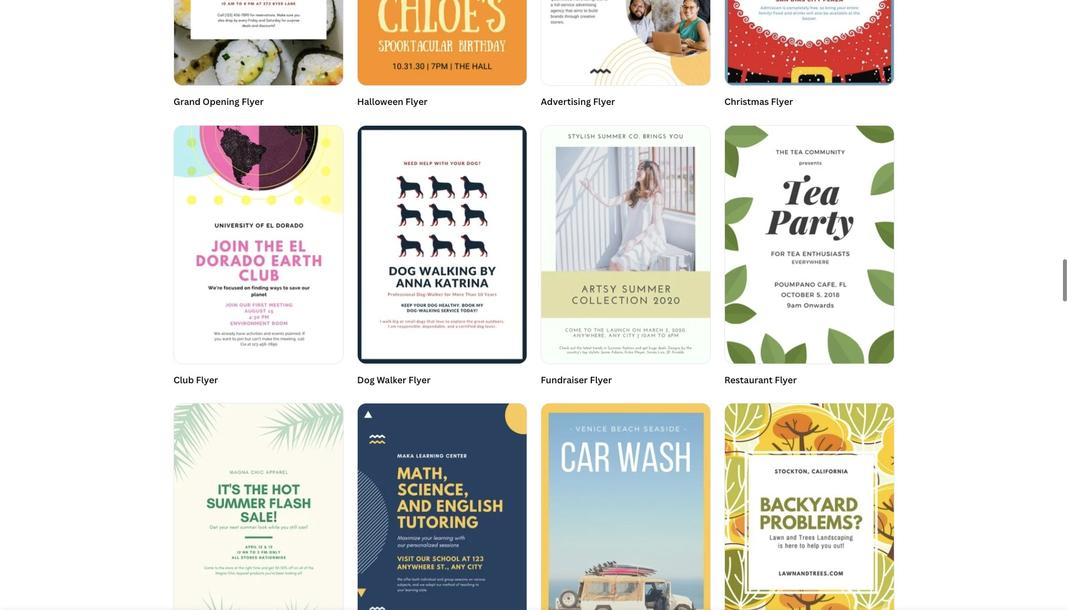 Task type: locate. For each thing, give the bounding box(es) containing it.
landscaping flyer image
[[725, 404, 894, 611]]

christmas
[[725, 96, 769, 108]]

flyer right halloween in the top of the page
[[406, 96, 428, 108]]

flyer right advertising
[[593, 96, 615, 108]]

flyer
[[242, 96, 264, 108], [406, 96, 428, 108], [593, 96, 615, 108], [771, 96, 793, 108], [196, 374, 218, 386], [409, 374, 431, 386], [590, 374, 612, 386], [775, 374, 797, 386]]

fundraiser flyer link
[[541, 125, 711, 390]]

advertising flyer image
[[541, 0, 711, 86]]

flyer inside 'link'
[[771, 96, 793, 108]]

club flyer
[[174, 374, 218, 386]]

sale flyer image
[[174, 404, 343, 611]]

fundraiser flyer image
[[541, 126, 711, 364]]

dog
[[357, 374, 375, 386]]

opening
[[203, 96, 240, 108]]

flyer for halloween flyer
[[406, 96, 428, 108]]

flyer right fundraiser
[[590, 374, 612, 386]]

fundraiser
[[541, 374, 588, 386]]

flyer for restaurant flyer
[[775, 374, 797, 386]]

flyer for fundraiser flyer
[[590, 374, 612, 386]]

flyer right opening
[[242, 96, 264, 108]]

club
[[174, 374, 194, 386]]

flyer right restaurant
[[775, 374, 797, 386]]

flyer right "club"
[[196, 374, 218, 386]]

tutor flyer image
[[358, 404, 527, 611]]

halloween flyer
[[357, 96, 428, 108]]

flyer right christmas
[[771, 96, 793, 108]]

fundraiser flyer
[[541, 374, 612, 386]]

halloween flyer image
[[358, 0, 527, 86]]



Task type: vqa. For each thing, say whether or not it's contained in the screenshot.
the left list
no



Task type: describe. For each thing, give the bounding box(es) containing it.
halloween
[[357, 96, 403, 108]]

grand opening flyer link
[[174, 0, 344, 112]]

grand opening flyer image
[[174, 0, 343, 86]]

walker
[[377, 374, 407, 386]]

dog walker flyer
[[357, 374, 431, 386]]

christmas flyer
[[725, 96, 793, 108]]

christmas flyer link
[[725, 0, 895, 112]]

club flyer link
[[174, 125, 344, 390]]

restaurant flyer image
[[725, 126, 894, 364]]

flyer for club flyer
[[196, 374, 218, 386]]

grand
[[174, 96, 201, 108]]

club flyer image
[[174, 126, 343, 364]]

restaurant flyer link
[[725, 125, 895, 390]]

halloween flyer link
[[357, 0, 527, 112]]

dog walker flyer link
[[357, 125, 527, 390]]

flyer right walker
[[409, 374, 431, 386]]

advertising flyer link
[[541, 0, 711, 112]]

dog walker flyer image
[[358, 126, 527, 364]]

advertising flyer
[[541, 96, 615, 108]]

flyer for christmas flyer
[[771, 96, 793, 108]]

restaurant
[[725, 374, 773, 386]]

grand opening flyer
[[174, 96, 264, 108]]

car wash flyer image
[[541, 404, 711, 611]]

restaurant flyer
[[725, 374, 797, 386]]

advertising
[[541, 96, 591, 108]]

christmas flyer image
[[725, 0, 894, 86]]

flyer for advertising flyer
[[593, 96, 615, 108]]



